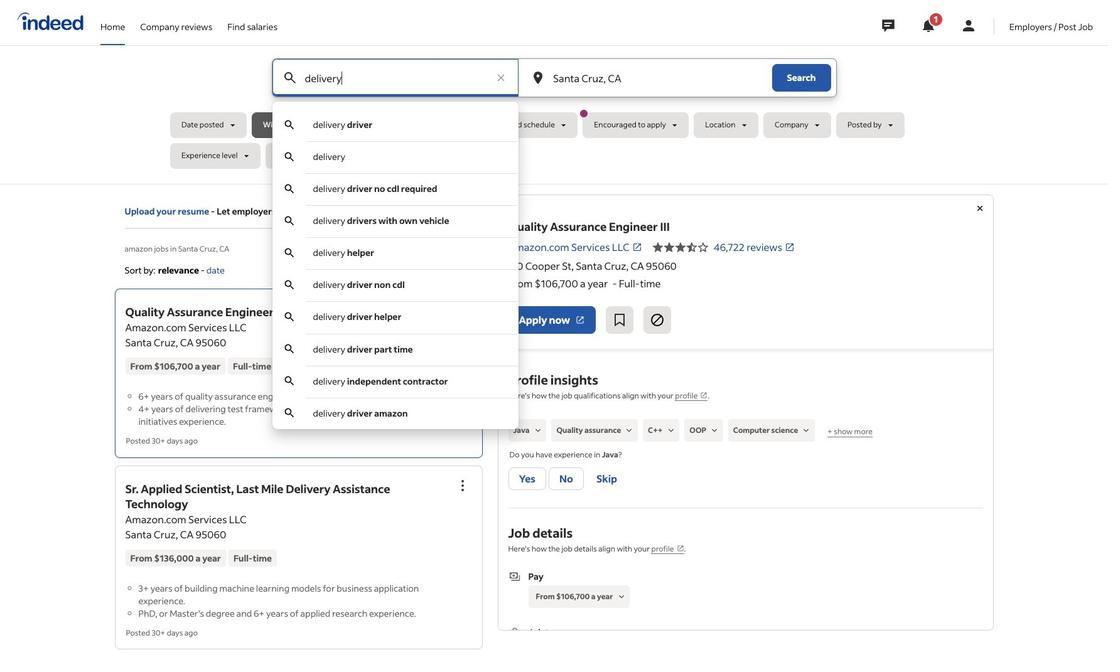 Task type: locate. For each thing, give the bounding box(es) containing it.
1 missing qualification image from the left
[[532, 425, 544, 437]]

account image
[[962, 18, 977, 33]]

not interested image
[[650, 313, 665, 328]]

missing qualification image
[[532, 425, 544, 437], [666, 425, 677, 437]]

messages unread count 0 image
[[881, 13, 897, 38]]

3.5 out of 5 stars. link to 46,722 reviews company ratings (opens in a new tab) image
[[785, 242, 795, 252]]

job actions for sr. applied scientist, last mile delivery assistance technology is collapsed image
[[455, 478, 470, 493]]

0 horizontal spatial missing qualification image
[[532, 425, 544, 437]]

close job details image
[[973, 201, 988, 216]]

2 missing qualification image from the left
[[666, 425, 677, 437]]

Edit location text field
[[551, 59, 747, 97]]

missing qualification image
[[624, 425, 635, 437], [709, 425, 721, 437], [801, 425, 812, 437]]

None search field
[[170, 58, 939, 430]]

job preferences (opens in a new window) image
[[677, 545, 684, 553]]

missing preference image
[[616, 592, 627, 603]]

group
[[449, 295, 476, 323]]

1 horizontal spatial missing qualification image
[[666, 425, 677, 437]]

0 horizontal spatial missing qualification image
[[624, 425, 635, 437]]

clear what input image
[[495, 72, 508, 84]]

2 horizontal spatial missing qualification image
[[801, 425, 812, 437]]

1 horizontal spatial missing qualification image
[[709, 425, 721, 437]]



Task type: vqa. For each thing, say whether or not it's contained in the screenshot.
LIFE
no



Task type: describe. For each thing, give the bounding box(es) containing it.
1 missing qualification image from the left
[[624, 425, 635, 437]]

help icon image
[[458, 263, 473, 278]]

3 missing qualification image from the left
[[801, 425, 812, 437]]

3.5 out of 5 stars image
[[652, 240, 709, 255]]

profile (opens in a new window) image
[[701, 392, 708, 399]]

amazon.com services llc (opens in a new tab) image
[[632, 242, 642, 252]]

2 missing qualification image from the left
[[709, 425, 721, 437]]

delivery element
[[313, 151, 345, 163]]

search suggestions list box
[[272, 109, 519, 430]]

save this job image
[[612, 313, 627, 328]]

apply now (opens in a new tab) image
[[575, 315, 585, 325]]

search: Job title, keywords, or company text field
[[302, 59, 489, 97]]



